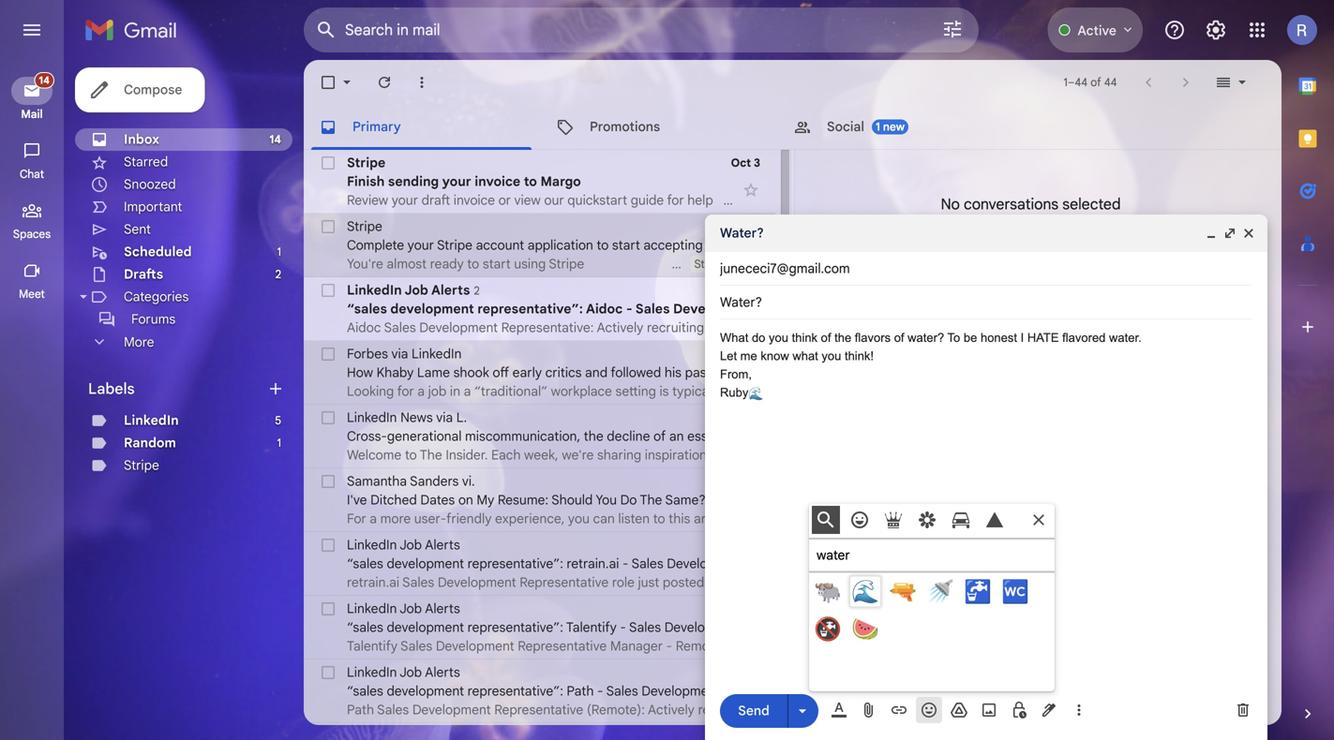 Task type: vqa. For each thing, say whether or not it's contained in the screenshot.
the rightmost '2'
yes



Task type: describe. For each thing, give the bounding box(es) containing it.
linkedin for linkedin job alerts "sales development representative": path - sales development representative (remote) and more path sales development representative (remote): actively recruiting ͏ ͏ ͏ ͏ ͏ ͏ ͏ ͏ ͏ ͏ ͏ ͏ ͏ ͏ ͏ ͏ ͏ ͏ ͏ ͏ ͏ ͏ ͏ ͏ ͏ ͏ ͏ ͏ ͏ ͏ ͏ ͏ ͏ ͏ ͏ ͏ ͏ ͏ ͏ ͏ ͏ ͏ ͏ ͏ ͏ ͏
[[347, 665, 397, 681]]

1 row from the top
[[304, 150, 945, 214]]

and inside forbes via linkedin how khaby lame shook off early critics and followed his passion to become tiktok's most popular influencer looking for a job in a "traditional" workplace setting is typically what most… ͏ ͏ ͏ ͏ ͏ ͏ ͏ ͏ ͏ ͏ ͏ ͏ ͏ ͏ ͏ ͏ ͏ ͏ ͏ ͏ ͏ ͏ ͏ ͏ ͏ ͏ ͏ ͏ ͏ ͏ ͏ ͏ ͏ ͏ ͏ ͏ ͏ ͏ ͏ ͏ ͏ ͏ ͏ ͏ ͏ ͏ ͏ ͏ ͏ ͏ ͏ ͏ ͏ ͏ ͏ ͏ ͏ ͏ ͏ ͏ ͏
[[585, 365, 608, 381]]

on
[[458, 492, 473, 509]]

mail
[[21, 107, 43, 121]]

no conversations selected main content
[[304, 60, 1282, 741]]

- up linkedin job alerts "sales development representative": path - sales development representative (remote) and more path sales development representative (remote): actively recruiting ͏ ͏ ͏ ͏ ͏ ͏ ͏ ͏ ͏ ͏ ͏ ͏ ͏ ͏ ͏ ͏ ͏ ͏ ͏ ͏ ͏ ͏ ͏ ͏ ͏ ͏ ͏ ͏ ͏ ͏ ͏ ͏ ͏ ͏ ͏ ͏ ͏ ͏ ͏ ͏ ͏ ͏ ͏ ͏ ͏ ͏
[[666, 639, 672, 655]]

to inside forbes via linkedin how khaby lame shook off early critics and followed his passion to become tiktok's most popular influencer looking for a job in a "traditional" workplace setting is typically what most… ͏ ͏ ͏ ͏ ͏ ͏ ͏ ͏ ͏ ͏ ͏ ͏ ͏ ͏ ͏ ͏ ͏ ͏ ͏ ͏ ͏ ͏ ͏ ͏ ͏ ͏ ͏ ͏ ͏ ͏ ͏ ͏ ͏ ͏ ͏ ͏ ͏ ͏ ͏ ͏ ͏ ͏ ͏ ͏ ͏ ͏ ͏ ͏ ͏ ͏ ͏ ͏ ͏ ͏ ͏ ͏ ͏ ͏ ͏ ͏ ͏
[[734, 365, 746, 381]]

to inside samantha sanders vi. i've ditched dates on my resume: should you do the same? for a more user-friendly experience, you can listen to this article. i had… ͏ ͏ ͏ ͏ ͏ ͏ ͏ ͏ ͏ ͏ ͏ ͏ ͏ ͏ ͏ ͏ ͏ ͏ ͏ ͏ ͏ ͏ ͏ ͏ ͏ ͏ ͏ ͏ ͏ ͏ ͏ ͏ ͏ ͏ ͏ ͏ ͏ ͏ ͏ ͏ ͏ ͏
[[653, 511, 665, 527]]

gmail image
[[84, 11, 187, 49]]

for inside linkedin news via l. cross-generational miscommunication, the decline of an essential career and taylor swift's economy boost welcome to the insider. each week, we're sharing inspiration for your next… ͏ ͏ ͏ ͏ ͏ ͏ ͏ ͏ ͏ ͏ ͏ ͏ ͏ ͏ ͏ ͏ ͏ ͏ ͏ ͏ ͏ ͏ ͏ ͏ ͏ ͏ ͏ ͏ ͏ ͏ ͏ ͏ ͏ ͏ ͏ ͏ ͏ ͏ ͏ ͏ ͏ ͏ ͏ ͏ ͏ ͏ ͏ ͏ ͏ ͏ ͏ ͏ ͏ ͏ ͏ ͏ ͏ ͏ ͏ ͏ ͏
[[710, 447, 727, 464]]

1 vertical spatial 14
[[269, 133, 281, 147]]

advanced search options image
[[934, 10, 971, 48]]

meet heading
[[0, 287, 64, 302]]

via inside linkedin news via l. cross-generational miscommunication, the decline of an essential career and taylor swift's economy boost welcome to the insider. each week, we're sharing inspiration for your next… ͏ ͏ ͏ ͏ ͏ ͏ ͏ ͏ ͏ ͏ ͏ ͏ ͏ ͏ ͏ ͏ ͏ ͏ ͏ ͏ ͏ ͏ ͏ ͏ ͏ ͏ ͏ ͏ ͏ ͏ ͏ ͏ ͏ ͏ ͏ ͏ ͏ ͏ ͏ ͏ ͏ ͏ ͏ ͏ ͏ ͏ ͏ ͏ ͏ ͏ ͏ ͏ ͏ ͏ ͏ ͏ ͏ ͏ ͏ ͏ ͏
[[436, 410, 453, 426]]

your inside complete your stripe account application to start accepting payments you're almost ready to start using stripe ‌ ‌ ‌ ‌ ‌ ‌ ‌ ‌ ‌ ‌ ‌ ‌ ‌ ‌ ‌ ‌ ‌ ‌ ‌ ‌ ‌ ‌ ‌ ‌ ‌ ‌ ‌ ‌ ‌ ‌ ‌ ‌ ‌ ‌ ‌ ‌ ‌ ‌ ‌ ‌ ‌ ‌ ‌ ‌ ‌ ‌ ‌ ‌ ‌ ‌ ‌ ‌ ‌ ‌ ‌ ‌ ‌ ‌ ‌ ‌ ‌ ‌ ‌ ‌ ‌ ‌ ‌ ‌ ‌ ‌ ‌ ‌ ‌ ‌ ‌ ‌ ‌ ‌
[[408, 237, 434, 254]]

minutes
[[1063, 632, 1104, 646]]

Search in mail search field
[[304, 8, 979, 53]]

should
[[552, 492, 593, 509]]

help
[[687, 192, 713, 209]]

drafts link
[[124, 266, 163, 283]]

more inside linkedin job alerts "sales development representative": talentify - sales development representative manager - remote - usa and more talentify sales development representative manager - remote - usa: actively recruiting ͏ ͏ ͏ ͏ ͏ ͏ ͏ ͏ ͏ ͏ ͏ ͏ ͏ ͏ ͏ ͏ ͏ ͏ ͏ ͏ ͏ ͏ ͏ ͏ ͏ ͏ ͏ ͏ ͏ ͏ ͏ ͏ ͏ ͏ ͏ ͏ ͏
[[1017, 620, 1047, 636]]

attach files image
[[860, 701, 879, 720]]

more button
[[75, 331, 293, 353]]

mail heading
[[0, 107, 64, 122]]

usa
[[962, 620, 988, 636]]

ditched
[[370, 492, 417, 509]]

none checkbox inside no conversations selected main content
[[319, 664, 338, 683]]

- right 🍉 image
[[895, 620, 901, 636]]

search in mail image
[[309, 13, 343, 47]]

close image
[[1241, 226, 1256, 241]]

via inside forbes via linkedin how khaby lame shook off early critics and followed his passion to become tiktok's most popular influencer looking for a job in a "traditional" workplace setting is typically what most… ͏ ͏ ͏ ͏ ͏ ͏ ͏ ͏ ͏ ͏ ͏ ͏ ͏ ͏ ͏ ͏ ͏ ͏ ͏ ͏ ͏ ͏ ͏ ͏ ͏ ͏ ͏ ͏ ͏ ͏ ͏ ͏ ͏ ͏ ͏ ͏ ͏ ͏ ͏ ͏ ͏ ͏ ͏ ͏ ͏ ͏ ͏ ͏ ͏ ͏ ͏ ͏ ͏ ͏ ͏ ͏ ͏ ͏ ͏ ͏ ͏
[[392, 346, 408, 362]]

- left "usa:"
[[725, 639, 731, 655]]

last account activity: 38 minutes ago
[[936, 632, 1126, 646]]

the inside linkedin news via l. cross-generational miscommunication, the decline of an essential career and taylor swift's economy boost welcome to the insider. each week, we're sharing inspiration for your next… ͏ ͏ ͏ ͏ ͏ ͏ ͏ ͏ ͏ ͏ ͏ ͏ ͏ ͏ ͏ ͏ ͏ ͏ ͏ ͏ ͏ ͏ ͏ ͏ ͏ ͏ ͏ ͏ ͏ ͏ ͏ ͏ ͏ ͏ ͏ ͏ ͏ ͏ ͏ ͏ ͏ ͏ ͏ ͏ ͏ ͏ ͏ ͏ ͏ ͏ ͏ ͏ ͏ ͏ ͏ ͏ ͏ ͏ ͏ ͏ ͏
[[584, 428, 604, 445]]

view
[[514, 192, 541, 209]]

dates
[[420, 492, 455, 509]]

development for linkedin job alerts "sales development representative": retrain.ai - sales development representative and more retrain.ai sales development representative role just posted ͏ ͏ ͏ ͏ ͏ ͏ ͏ ͏ ͏ ͏ ͏ ͏ ͏ ͏ ͏ ͏ ͏ ͏ ͏ ͏ ͏ ͏ ͏ ͏ ͏ ͏ ͏ ͏ ͏ ͏ ͏ ͏ ͏ ͏ ͏ ͏ ͏ ͏ ͏ ͏ ͏ ͏ ͏ ͏ ͏ ͏ ͏ ͏ ͏ ͏
[[387, 556, 464, 572]]

to inside linkedin news via l. cross-generational miscommunication, the decline of an essential career and taylor swift's economy boost welcome to the insider. each week, we're sharing inspiration for your next… ͏ ͏ ͏ ͏ ͏ ͏ ͏ ͏ ͏ ͏ ͏ ͏ ͏ ͏ ͏ ͏ ͏ ͏ ͏ ͏ ͏ ͏ ͏ ͏ ͏ ͏ ͏ ͏ ͏ ͏ ͏ ͏ ͏ ͏ ͏ ͏ ͏ ͏ ͏ ͏ ͏ ͏ ͏ ͏ ͏ ͏ ͏ ͏ ͏ ͏ ͏ ͏ ͏ ͏ ͏ ͏ ͏ ͏ ͏ ͏ ͏
[[405, 447, 417, 464]]

draft
[[422, 192, 450, 209]]

inspiration
[[645, 447, 707, 464]]

Search emojis text field
[[809, 540, 1055, 573]]

more inside samantha sanders vi. i've ditched dates on my resume: should you do the same? for a more user-friendly experience, you can listen to this article. i had… ͏ ͏ ͏ ͏ ͏ ͏ ͏ ͏ ͏ ͏ ͏ ͏ ͏ ͏ ͏ ͏ ͏ ͏ ͏ ͏ ͏ ͏ ͏ ͏ ͏ ͏ ͏ ͏ ͏ ͏ ͏ ͏ ͏ ͏ ͏ ͏ ͏ ͏ ͏ ͏ ͏ ͏
[[380, 511, 411, 527]]

job for linkedin job alerts "sales development representative": retrain.ai - sales development representative and more retrain.ai sales development representative role just posted ͏ ͏ ͏ ͏ ͏ ͏ ͏ ͏ ͏ ͏ ͏ ͏ ͏ ͏ ͏ ͏ ͏ ͏ ͏ ͏ ͏ ͏ ͏ ͏ ͏ ͏ ͏ ͏ ͏ ͏ ͏ ͏ ͏ ͏ ͏ ͏ ͏ ͏ ͏ ͏ ͏ ͏ ͏ ͏ ͏ ͏ ͏ ͏ ͏ ͏
[[400, 537, 422, 554]]

1 gb from the left
[[977, 279, 995, 295]]

workplace
[[551, 383, 612, 400]]

0 horizontal spatial talentify
[[347, 639, 398, 655]]

linkedin inside forbes via linkedin how khaby lame shook off early critics and followed his passion to become tiktok's most popular influencer looking for a job in a "traditional" workplace setting is typically what most… ͏ ͏ ͏ ͏ ͏ ͏ ͏ ͏ ͏ ͏ ͏ ͏ ͏ ͏ ͏ ͏ ͏ ͏ ͏ ͏ ͏ ͏ ͏ ͏ ͏ ͏ ͏ ͏ ͏ ͏ ͏ ͏ ͏ ͏ ͏ ͏ ͏ ͏ ͏ ͏ ͏ ͏ ͏ ͏ ͏ ͏ ͏ ͏ ͏ ͏ ͏ ͏ ͏ ͏ ͏ ͏ ͏ ͏ ͏ ͏ ͏
[[412, 346, 462, 362]]

quickstart
[[568, 192, 627, 209]]

we're
[[562, 447, 594, 464]]

insert photo image
[[980, 701, 999, 720]]

0.01
[[948, 279, 974, 295]]

khaby
[[377, 365, 414, 381]]

discard draft ‪(⌘⇧d)‬ image
[[1234, 701, 1253, 720]]

sharing
[[597, 447, 641, 464]]

samantha sanders vi. i've ditched dates on my resume: should you do the same? for a more user-friendly experience, you can listen to this article. i had… ͏ ͏ ͏ ͏ ͏ ͏ ͏ ͏ ͏ ͏ ͏ ͏ ͏ ͏ ͏ ͏ ͏ ͏ ͏ ͏ ͏ ͏ ͏ ͏ ͏ ͏ ͏ ͏ ͏ ͏ ͏ ͏ ͏ ͏ ͏ ͏ ͏ ͏ ͏ ͏ ͏ ͏
[[347, 473, 918, 527]]

samantha
[[347, 473, 407, 490]]

0.01 gb of 15 gb used
[[948, 279, 1080, 295]]

alerts for linkedin job alerts "sales development representative": retrain.ai - sales development representative and more retrain.ai sales development representative role just posted ͏ ͏ ͏ ͏ ͏ ͏ ͏ ͏ ͏ ͏ ͏ ͏ ͏ ͏ ͏ ͏ ͏ ͏ ͏ ͏ ͏ ͏ ͏ ͏ ͏ ͏ ͏ ͏ ͏ ͏ ͏ ͏ ͏ ͏ ͏ ͏ ͏ ͏ ͏ ͏ ͏ ͏ ͏ ͏ ͏ ͏ ͏ ͏ ͏ ͏
[[425, 537, 460, 554]]

stripe up complete
[[347, 218, 382, 235]]

- inside linkedin job alerts "sales development representative": retrain.ai - sales development representative and more retrain.ai sales development representative role just posted ͏ ͏ ͏ ͏ ͏ ͏ ͏ ͏ ͏ ͏ ͏ ͏ ͏ ͏ ͏ ͏ ͏ ͏ ͏ ͏ ͏ ͏ ͏ ͏ ͏ ͏ ͏ ͏ ͏ ͏ ͏ ͏ ͏ ͏ ͏ ͏ ͏ ͏ ͏ ͏ ͏ ͏ ͏ ͏ ͏ ͏ ͏ ͏ ͏ ͏
[[623, 556, 629, 572]]

influencer
[[934, 365, 993, 381]]

development for linkedin job alerts "sales development representative": talentify - sales development representative manager - remote - usa and more talentify sales development representative manager - remote - usa: actively recruiting ͏ ͏ ͏ ͏ ͏ ͏ ͏ ͏ ͏ ͏ ͏ ͏ ͏ ͏ ͏ ͏ ͏ ͏ ͏ ͏ ͏ ͏ ͏ ͏ ͏ ͏ ͏ ͏ ͏ ͏ ͏ ͏ ͏ ͏ ͏ ͏ ͏
[[387, 620, 464, 636]]

1 vertical spatial remote
[[676, 639, 721, 655]]

friendly
[[446, 511, 492, 527]]

1 horizontal spatial a
[[418, 383, 425, 400]]

toggle confidential mode image
[[1010, 701, 1029, 720]]

each
[[491, 447, 521, 464]]

policies
[[1078, 670, 1116, 684]]

row containing forbes via linkedin
[[304, 341, 1002, 405]]

alerts for linkedin job alerts 2 "sales development representative": aidoc - sales development representative and more aidoc sales development representative: actively recruiting ͏ ͏ ͏ ͏ ͏ ͏ ͏ ͏ ͏ ͏ ͏ ͏ ͏ ͏ ͏ ͏ ͏ ͏ ͏ ͏ ͏ ͏ ͏ ͏ ͏ ͏ ͏ ͏ ͏ ͏ ͏ ͏ ͏ ͏ ͏ ͏ ͏ ͏ ͏ ͏ ͏ ͏ ͏ ͏ ͏ ͏ ͏ ͏ ͏ ͏ ͏ ͏ ͏ ͏ ͏ ͏ ͏ ͏ ͏ ͏ ͏ ͏ ͏ ͏ ͏ ͏ ͏ ͏ ͏ ͏ ͏
[[431, 282, 470, 298]]

settings image
[[1205, 19, 1227, 41]]

stripe down random
[[124, 458, 159, 474]]

stripe down "application" in the left of the page
[[549, 256, 584, 272]]

of inside linkedin news via l. cross-generational miscommunication, the decline of an essential career and taylor swift's economy boost welcome to the insider. each week, we're sharing inspiration for your next… ͏ ͏ ͏ ͏ ͏ ͏ ͏ ͏ ͏ ͏ ͏ ͏ ͏ ͏ ͏ ͏ ͏ ͏ ͏ ͏ ͏ ͏ ͏ ͏ ͏ ͏ ͏ ͏ ͏ ͏ ͏ ͏ ͏ ͏ ͏ ͏ ͏ ͏ ͏ ͏ ͏ ͏ ͏ ͏ ͏ ͏ ͏ ͏ ͏ ͏ ͏ ͏ ͏ ͏ ͏ ͏ ͏ ͏ ͏ ͏ ͏
[[654, 428, 666, 445]]

activity:
[[1005, 632, 1045, 646]]

do
[[620, 492, 637, 509]]

representative left the role
[[520, 575, 609, 591]]

more inside linkedin job alerts "sales development representative": path - sales development representative (remote) and more path sales development representative (remote): actively recruiting ͏ ͏ ͏ ͏ ͏ ͏ ͏ ͏ ͏ ͏ ͏ ͏ ͏ ͏ ͏ ͏ ͏ ͏ ͏ ͏ ͏ ͏ ͏ ͏ ͏ ͏ ͏ ͏ ͏ ͏ ͏ ͏ ͏ ͏ ͏ ͏ ͏ ͏ ͏ ͏ ͏ ͏ ͏ ͏ ͏ ͏
[[900, 684, 931, 700]]

actively inside linkedin job alerts "sales development representative": path - sales development representative (remote) and more path sales development representative (remote): actively recruiting ͏ ͏ ͏ ͏ ͏ ͏ ͏ ͏ ͏ ͏ ͏ ͏ ͏ ͏ ͏ ͏ ͏ ͏ ͏ ͏ ͏ ͏ ͏ ͏ ͏ ͏ ͏ ͏ ͏ ͏ ͏ ͏ ͏ ͏ ͏ ͏ ͏ ͏ ͏ ͏ ͏ ͏ ͏ ͏ ͏ ͏
[[648, 702, 695, 719]]

2 inside linkedin job alerts 2 "sales development representative": aidoc - sales development representative and more aidoc sales development representative: actively recruiting ͏ ͏ ͏ ͏ ͏ ͏ ͏ ͏ ͏ ͏ ͏ ͏ ͏ ͏ ͏ ͏ ͏ ͏ ͏ ͏ ͏ ͏ ͏ ͏ ͏ ͏ ͏ ͏ ͏ ͏ ͏ ͏ ͏ ͏ ͏ ͏ ͏ ͏ ͏ ͏ ͏ ͏ ͏ ͏ ͏ ͏ ͏ ͏ ͏ ͏ ͏ ͏ ͏ ͏ ͏ ͏ ͏ ͏ ͏ ͏ ͏ ͏ ͏ ͏ ͏ ͏ ͏ ͏ ͏ ͏ ͏
[[474, 284, 480, 298]]

representative up (remote):
[[518, 639, 607, 655]]

recruiting inside linkedin job alerts 2 "sales development representative": aidoc - sales development representative and more aidoc sales development representative: actively recruiting ͏ ͏ ͏ ͏ ͏ ͏ ͏ ͏ ͏ ͏ ͏ ͏ ͏ ͏ ͏ ͏ ͏ ͏ ͏ ͏ ͏ ͏ ͏ ͏ ͏ ͏ ͏ ͏ ͏ ͏ ͏ ͏ ͏ ͏ ͏ ͏ ͏ ͏ ͏ ͏ ͏ ͏ ͏ ͏ ͏ ͏ ͏ ͏ ͏ ͏ ͏ ͏ ͏ ͏ ͏ ͏ ͏ ͏ ͏ ͏ ͏ ͏ ͏ ͏ ͏ ͏ ͏ ͏ ͏ ͏ ͏
[[647, 320, 704, 336]]

support image
[[1164, 19, 1186, 41]]

shook
[[453, 365, 489, 381]]

last
[[936, 632, 958, 646]]

- left usa
[[953, 620, 959, 636]]

water?
[[908, 331, 944, 345]]

development for linkedin job alerts "sales development representative": path - sales development representative (remote) and more path sales development representative (remote): actively recruiting ͏ ͏ ͏ ͏ ͏ ͏ ͏ ͏ ͏ ͏ ͏ ͏ ͏ ͏ ͏ ͏ ͏ ͏ ͏ ͏ ͏ ͏ ͏ ͏ ͏ ͏ ͏ ͏ ͏ ͏ ͏ ͏ ͏ ͏ ͏ ͏ ͏ ͏ ͏ ͏ ͏ ͏ ͏ ͏ ͏ ͏
[[387, 684, 464, 700]]

representative left (remote):
[[494, 702, 583, 719]]

more inside linkedin job alerts 2 "sales development representative": aidoc - sales development representative and more aidoc sales development representative: actively recruiting ͏ ͏ ͏ ͏ ͏ ͏ ͏ ͏ ͏ ͏ ͏ ͏ ͏ ͏ ͏ ͏ ͏ ͏ ͏ ͏ ͏ ͏ ͏ ͏ ͏ ͏ ͏ ͏ ͏ ͏ ͏ ͏ ͏ ͏ ͏ ͏ ͏ ͏ ͏ ͏ ͏ ͏ ͏ ͏ ͏ ͏ ͏ ͏ ͏ ͏ ͏ ͏ ͏ ͏ ͏ ͏ ͏ ͏ ͏ ͏ ͏ ͏ ͏ ͏ ͏ ͏ ͏ ͏ ͏ ͏ ͏
[[890, 301, 922, 317]]

"sales for linkedin job alerts "sales development representative": talentify - sales development representative manager - remote - usa and more talentify sales development representative manager - remote - usa: actively recruiting ͏ ͏ ͏ ͏ ͏ ͏ ͏ ͏ ͏ ͏ ͏ ͏ ͏ ͏ ͏ ͏ ͏ ͏ ͏ ͏ ͏ ͏ ͏ ͏ ͏ ͏ ͏ ͏ ͏ ͏ ͏ ͏ ͏ ͏ ͏ ͏ ͏
[[347, 620, 383, 636]]

2 horizontal spatial a
[[464, 383, 471, 400]]

1 horizontal spatial remote
[[904, 620, 950, 636]]

passion
[[685, 365, 731, 381]]

job for linkedin job alerts "sales development representative": talentify - sales development representative manager - remote - usa and more talentify sales development representative manager - remote - usa: actively recruiting ͏ ͏ ͏ ͏ ͏ ͏ ͏ ͏ ͏ ͏ ͏ ͏ ͏ ͏ ͏ ͏ ͏ ͏ ͏ ͏ ͏ ͏ ͏ ͏ ͏ ͏ ͏ ͏ ͏ ͏ ͏ ͏ ͏ ͏ ͏ ͏ ͏
[[400, 601, 422, 617]]

minimize image
[[1204, 226, 1219, 241]]

no
[[941, 195, 960, 214]]

categories link
[[124, 289, 189, 305]]

looking
[[347, 383, 394, 400]]

you inside samantha sanders vi. i've ditched dates on my resume: should you do the same? for a more user-friendly experience, you can listen to this article. i had… ͏ ͏ ͏ ͏ ͏ ͏ ͏ ͏ ͏ ͏ ͏ ͏ ͏ ͏ ͏ ͏ ͏ ͏ ͏ ͏ ͏ ͏ ͏ ͏ ͏ ͏ ͏ ͏ ͏ ͏ ͏ ͏ ͏ ͏ ͏ ͏ ͏ ͏ ͏ ͏ ͏ ͏
[[568, 511, 590, 527]]

can
[[593, 511, 615, 527]]

to right "application" in the left of the page
[[597, 237, 609, 254]]

Search in mail text field
[[345, 21, 889, 39]]

7 row from the top
[[304, 533, 898, 596]]

1 horizontal spatial account
[[961, 632, 1002, 646]]

drafts
[[124, 266, 163, 283]]

1 inside social, one new message, tab
[[876, 120, 880, 134]]

none checkbox inside no conversations selected main content
[[319, 73, 338, 92]]

recruiting inside linkedin job alerts "sales development representative": talentify - sales development representative manager - remote - usa and more talentify sales development representative manager - remote - usa: actively recruiting ͏ ͏ ͏ ͏ ͏ ͏ ͏ ͏ ͏ ͏ ͏ ͏ ͏ ͏ ͏ ͏ ͏ ͏ ͏ ͏ ͏ ͏ ͏ ͏ ͏ ͏ ͏ ͏ ͏ ͏ ͏ ͏ ͏ ͏ ͏ ͏ ͏
[[815, 639, 873, 655]]

🚰 image
[[965, 579, 991, 605]]

linkedin for linkedin job alerts "sales development representative": retrain.ai - sales development representative and more retrain.ai sales development representative role just posted ͏ ͏ ͏ ͏ ͏ ͏ ͏ ͏ ͏ ͏ ͏ ͏ ͏ ͏ ͏ ͏ ͏ ͏ ͏ ͏ ͏ ͏ ͏ ͏ ͏ ͏ ͏ ͏ ͏ ͏ ͏ ͏ ͏ ͏ ͏ ͏ ͏ ͏ ͏ ͏ ͏ ͏ ͏ ͏ ͏ ͏ ͏ ͏ ͏ ͏
[[347, 537, 397, 554]]

water?
[[720, 225, 764, 241]]

insert signature image
[[1040, 701, 1059, 720]]

development inside linkedin job alerts 2 "sales development representative": aidoc - sales development representative and more aidoc sales development representative: actively recruiting ͏ ͏ ͏ ͏ ͏ ͏ ͏ ͏ ͏ ͏ ͏ ͏ ͏ ͏ ͏ ͏ ͏ ͏ ͏ ͏ ͏ ͏ ͏ ͏ ͏ ͏ ͏ ͏ ͏ ͏ ͏ ͏ ͏ ͏ ͏ ͏ ͏ ͏ ͏ ͏ ͏ ͏ ͏ ͏ ͏ ͏ ͏ ͏ ͏ ͏ ͏ ͏ ͏ ͏ ͏ ͏ ͏ ͏ ͏ ͏ ͏ ͏ ͏ ͏ ͏ ͏ ͏ ͏ ͏ ͏ ͏
[[390, 301, 474, 317]]

0 vertical spatial start
[[612, 237, 640, 254]]

using
[[514, 256, 546, 272]]

an
[[669, 428, 684, 445]]

representative up send
[[723, 684, 813, 700]]

toggle split pane mode image
[[1214, 73, 1233, 92]]

next…
[[760, 447, 796, 464]]

and inside linkedin job alerts "sales development representative": retrain.ai - sales development representative and more retrain.ai sales development representative role just posted ͏ ͏ ͏ ͏ ͏ ͏ ͏ ͏ ͏ ͏ ͏ ͏ ͏ ͏ ͏ ͏ ͏ ͏ ͏ ͏ ͏ ͏ ͏ ͏ ͏ ͏ ͏ ͏ ͏ ͏ ͏ ͏ ͏ ͏ ͏ ͏ ͏ ͏ ͏ ͏ ͏ ͏ ͏ ͏ ͏ ͏ ͏ ͏ ͏ ͏
[[841, 556, 864, 572]]

margo
[[541, 173, 581, 190]]

oct for what
[[733, 347, 751, 361]]

row containing linkedin news via l.
[[304, 405, 1001, 469]]

14 inside navigation
[[39, 74, 50, 87]]

Message Body text field
[[720, 329, 1253, 675]]

(remote)
[[816, 684, 871, 700]]

resume:
[[498, 492, 549, 509]]

"traditional"
[[474, 383, 548, 400]]

cross-
[[347, 428, 387, 445]]

starred link
[[124, 154, 168, 170]]

🌊 image
[[749, 387, 763, 401]]

"sales inside linkedin job alerts 2 "sales development representative": aidoc - sales development representative and more aidoc sales development representative: actively recruiting ͏ ͏ ͏ ͏ ͏ ͏ ͏ ͏ ͏ ͏ ͏ ͏ ͏ ͏ ͏ ͏ ͏ ͏ ͏ ͏ ͏ ͏ ͏ ͏ ͏ ͏ ͏ ͏ ͏ ͏ ͏ ͏ ͏ ͏ ͏ ͏ ͏ ͏ ͏ ͏ ͏ ͏ ͏ ͏ ͏ ͏ ͏ ͏ ͏ ͏ ͏ ͏ ͏ ͏ ͏ ͏ ͏ ͏ ͏ ͏ ͏ ͏ ͏ ͏ ͏ ͏ ͏ ͏ ͏ ͏ ͏
[[347, 301, 387, 317]]

starred
[[124, 154, 168, 170]]

your inside linkedin news via l. cross-generational miscommunication, the decline of an essential career and taylor swift's economy boost welcome to the insider. each week, we're sharing inspiration for your next… ͏ ͏ ͏ ͏ ͏ ͏ ͏ ͏ ͏ ͏ ͏ ͏ ͏ ͏ ͏ ͏ ͏ ͏ ͏ ͏ ͏ ͏ ͏ ͏ ͏ ͏ ͏ ͏ ͏ ͏ ͏ ͏ ͏ ͏ ͏ ͏ ͏ ͏ ͏ ͏ ͏ ͏ ͏ ͏ ͏ ͏ ͏ ͏ ͏ ͏ ͏ ͏ ͏ ͏ ͏ ͏ ͏ ͏ ͏ ͏ ͏
[[730, 447, 757, 464]]

miscommunication,
[[465, 428, 580, 445]]

representative": for retrain.ai
[[467, 556, 563, 572]]

0 horizontal spatial start
[[483, 256, 511, 272]]

stripe inside stripe finish sending your invoice to margo review your draft invoice or view our quickstart guide for help ‌ ‌ ‌ ‌ ‌ ‌ ‌ ‌ ‌ ‌ ‌ ‌ ‌ ‌ ‌ ‌ ‌ ‌ ‌ ‌ ‌ ‌ ‌ ‌ ‌ ‌ ‌ ‌ ‌ ‌ ‌ ‌ ‌ ‌ ‌ ‌ ‌ ‌ ‌ ‌ ‌ ‌ ‌ ‌ ‌ ‌ ‌ ‌ ‌ ‌ ‌ ‌ ‌ ‌ ‌ ‌ ‌ ‌ ‌ ‌ ‌ ‌ ‌ ‌ ‌ ‌ ‌ ‌ ‌
[[347, 155, 386, 171]]

to right ready
[[467, 256, 479, 272]]

i inside what do you think of the flavors of water? to be honest i hate flavored water. let me know what you think! from,
[[1021, 331, 1024, 345]]

promotions
[[590, 119, 660, 135]]

decline
[[607, 428, 650, 445]]

i inside samantha sanders vi. i've ditched dates on my resume: should you do the same? for a more user-friendly experience, you can listen to this article. i had… ͏ ͏ ͏ ͏ ͏ ͏ ͏ ͏ ͏ ͏ ͏ ͏ ͏ ͏ ͏ ͏ ͏ ͏ ͏ ͏ ͏ ͏ ͏ ͏ ͏ ͏ ͏ ͏ ͏ ͏ ͏ ͏ ͏ ͏ ͏ ͏ ͏ ͏ ͏ ͏ ͏ ͏
[[738, 511, 741, 527]]

important
[[124, 199, 182, 215]]

the inside what do you think of the flavors of water? to be honest i hate flavored water. let me know what you think! from,
[[835, 331, 852, 345]]

1 44 from the left
[[1075, 75, 1088, 90]]

oct 3 for what
[[733, 347, 760, 361]]

and inside linkedin job alerts "sales development representative": path - sales development representative (remote) and more path sales development representative (remote): actively recruiting ͏ ͏ ͏ ͏ ͏ ͏ ͏ ͏ ͏ ͏ ͏ ͏ ͏ ͏ ͏ ͏ ͏ ͏ ͏ ͏ ͏ ͏ ͏ ͏ ͏ ͏ ͏ ͏ ͏ ͏ ͏ ͏ ͏ ͏ ͏ ͏ ͏ ͏ ͏ ͏ ͏ ͏ ͏ ͏ ͏ ͏
[[874, 684, 897, 700]]

row containing samantha sanders vi.
[[304, 469, 918, 533]]

chat
[[20, 167, 44, 181]]

- inside linkedin job alerts 2 "sales development representative": aidoc - sales development representative and more aidoc sales development representative: actively recruiting ͏ ͏ ͏ ͏ ͏ ͏ ͏ ͏ ͏ ͏ ͏ ͏ ͏ ͏ ͏ ͏ ͏ ͏ ͏ ͏ ͏ ͏ ͏ ͏ ͏ ͏ ͏ ͏ ͏ ͏ ͏ ͏ ͏ ͏ ͏ ͏ ͏ ͏ ͏ ͏ ͏ ͏ ͏ ͏ ͏ ͏ ͏ ͏ ͏ ͏ ͏ ͏ ͏ ͏ ͏ ͏ ͏ ͏ ͏ ͏ ͏ ͏ ͏ ͏ ͏ ͏ ͏ ͏ ͏ ͏ ͏
[[626, 301, 632, 317]]

more
[[124, 334, 154, 350]]

- inside linkedin job alerts "sales development representative": path - sales development representative (remote) and more path sales development representative (remote): actively recruiting ͏ ͏ ͏ ͏ ͏ ͏ ͏ ͏ ͏ ͏ ͏ ͏ ͏ ͏ ͏ ͏ ͏ ͏ ͏ ͏ ͏ ͏ ͏ ͏ ͏ ͏ ͏ ͏ ͏ ͏ ͏ ͏ ͏ ͏ ͏ ͏ ͏ ͏ ͏ ͏ ͏ ͏ ͏ ͏ ͏ ͏
[[597, 684, 603, 700]]

inbox link
[[124, 131, 159, 148]]

be
[[964, 331, 977, 345]]

linkedin for linkedin
[[124, 413, 179, 429]]

🐃 image
[[815, 579, 841, 605]]

you
[[596, 492, 617, 509]]

refresh image
[[375, 73, 394, 92]]

important link
[[124, 199, 182, 215]]

forums link
[[131, 311, 175, 328]]

is
[[660, 383, 669, 400]]

stripe finish sending your invoice to margo review your draft invoice or view our quickstart guide for help ‌ ‌ ‌ ‌ ‌ ‌ ‌ ‌ ‌ ‌ ‌ ‌ ‌ ‌ ‌ ‌ ‌ ‌ ‌ ‌ ‌ ‌ ‌ ‌ ‌ ‌ ‌ ‌ ‌ ‌ ‌ ‌ ‌ ‌ ‌ ‌ ‌ ‌ ‌ ‌ ‌ ‌ ‌ ‌ ‌ ‌ ‌ ‌ ‌ ‌ ‌ ‌ ‌ ‌ ‌ ‌ ‌ ‌ ‌ ‌ ‌ ‌ ‌ ‌ ‌ ‌ ‌ ‌ ‌
[[347, 155, 945, 209]]

job
[[428, 383, 447, 400]]

compose
[[124, 82, 182, 98]]

oct up payments
[[733, 220, 751, 234]]

week,
[[524, 447, 558, 464]]

had…
[[745, 511, 777, 527]]

recruiting inside linkedin job alerts "sales development representative": path - sales development representative (remote) and more path sales development representative (remote): actively recruiting ͏ ͏ ͏ ͏ ͏ ͏ ͏ ͏ ͏ ͏ ͏ ͏ ͏ ͏ ͏ ͏ ͏ ͏ ͏ ͏ ͏ ͏ ͏ ͏ ͏ ͏ ͏ ͏ ͏ ͏ ͏ ͏ ͏ ͏ ͏ ͏ ͏ ͏ ͏ ͏ ͏ ͏ ͏ ͏ ͏ ͏
[[698, 702, 755, 719]]

1 vertical spatial invoice
[[454, 192, 495, 209]]

snoozed
[[124, 176, 176, 193]]

primary tab
[[304, 105, 539, 150]]

oct 3 up payments
[[733, 220, 760, 234]]

0 horizontal spatial aidoc
[[347, 320, 381, 336]]

oct 3 for ‌
[[731, 156, 760, 170]]

social
[[827, 119, 864, 135]]

program policies
[[1031, 670, 1116, 684]]

spaces heading
[[0, 227, 64, 242]]

forbes via linkedin how khaby lame shook off early critics and followed his passion to become tiktok's most popular influencer looking for a job in a "traditional" workplace setting is typically what most… ͏ ͏ ͏ ͏ ͏ ͏ ͏ ͏ ͏ ͏ ͏ ͏ ͏ ͏ ͏ ͏ ͏ ͏ ͏ ͏ ͏ ͏ ͏ ͏ ͏ ͏ ͏ ͏ ͏ ͏ ͏ ͏ ͏ ͏ ͏ ͏ ͏ ͏ ͏ ͏ ͏ ͏ ͏ ͏ ͏ ͏ ͏ ͏ ͏ ͏ ͏ ͏ ͏ ͏ ͏ ͏ ͏ ͏ ͏ ͏ ͏
[[347, 346, 1002, 400]]



Task type: locate. For each thing, give the bounding box(es) containing it.
meet
[[19, 287, 45, 301]]

invoice left or
[[454, 192, 495, 209]]

1 vertical spatial talentify
[[347, 639, 398, 655]]

2 horizontal spatial actively
[[765, 639, 812, 655]]

aidoc down complete your stripe account application to start accepting payments you're almost ready to start using stripe ‌ ‌ ‌ ‌ ‌ ‌ ‌ ‌ ‌ ‌ ‌ ‌ ‌ ‌ ‌ ‌ ‌ ‌ ‌ ‌ ‌ ‌ ‌ ‌ ‌ ‌ ‌ ‌ ‌ ‌ ‌ ‌ ‌ ‌ ‌ ‌ ‌ ‌ ‌ ‌ ‌ ‌ ‌ ‌ ‌ ‌ ‌ ‌ ‌ ‌ ‌ ‌ ‌ ‌ ‌ ‌ ‌ ‌ ‌ ‌ ‌ ‌ ‌ ‌ ‌ ‌ ‌ ‌ ‌ ‌ ‌ ‌ ‌ ‌ ‌ ‌ ‌ ‌
[[586, 301, 623, 317]]

you up tiktok's
[[822, 349, 841, 363]]

start left using
[[483, 256, 511, 272]]

0 vertical spatial you
[[822, 349, 841, 363]]

categories
[[124, 289, 189, 305]]

1 vertical spatial account
[[961, 632, 1002, 646]]

recruiting down "usa:"
[[698, 702, 755, 719]]

"sales inside linkedin job alerts "sales development representative": retrain.ai - sales development representative and more retrain.ai sales development representative role just posted ͏ ͏ ͏ ͏ ͏ ͏ ͏ ͏ ͏ ͏ ͏ ͏ ͏ ͏ ͏ ͏ ͏ ͏ ͏ ͏ ͏ ͏ ͏ ͏ ͏ ͏ ͏ ͏ ͏ ͏ ͏ ͏ ͏ ͏ ͏ ͏ ͏ ͏ ͏ ͏ ͏ ͏ ͏ ͏ ͏ ͏ ͏ ͏ ͏ ͏
[[347, 556, 383, 572]]

start left accepting
[[612, 237, 640, 254]]

review
[[347, 192, 388, 209]]

more left 38
[[1017, 620, 1047, 636]]

for inside forbes via linkedin how khaby lame shook off early critics and followed his passion to become tiktok's most popular influencer looking for a job in a "traditional" workplace setting is typically what most… ͏ ͏ ͏ ͏ ͏ ͏ ͏ ͏ ͏ ͏ ͏ ͏ ͏ ͏ ͏ ͏ ͏ ͏ ͏ ͏ ͏ ͏ ͏ ͏ ͏ ͏ ͏ ͏ ͏ ͏ ͏ ͏ ͏ ͏ ͏ ͏ ͏ ͏ ͏ ͏ ͏ ͏ ͏ ͏ ͏ ͏ ͏ ͏ ͏ ͏ ͏ ͏ ͏ ͏ ͏ ͏ ͏ ͏ ͏ ͏ ͏
[[397, 383, 414, 400]]

for left help
[[667, 192, 684, 209]]

0 vertical spatial what
[[793, 349, 818, 363]]

from,
[[720, 368, 752, 382]]

alerts for linkedin job alerts "sales development representative": talentify - sales development representative manager - remote - usa and more talentify sales development representative manager - remote - usa: actively recruiting ͏ ͏ ͏ ͏ ͏ ͏ ͏ ͏ ͏ ͏ ͏ ͏ ͏ ͏ ͏ ͏ ͏ ͏ ͏ ͏ ͏ ͏ ͏ ͏ ͏ ͏ ͏ ͏ ͏ ͏ ͏ ͏ ͏ ͏ ͏ ͏ ͏
[[425, 601, 460, 617]]

representative": for path
[[467, 684, 563, 700]]

14
[[39, 74, 50, 87], [269, 133, 281, 147]]

0 horizontal spatial account
[[476, 237, 524, 254]]

linkedin job alerts 2 "sales development representative": aidoc - sales development representative and more aidoc sales development representative: actively recruiting ͏ ͏ ͏ ͏ ͏ ͏ ͏ ͏ ͏ ͏ ͏ ͏ ͏ ͏ ͏ ͏ ͏ ͏ ͏ ͏ ͏ ͏ ͏ ͏ ͏ ͏ ͏ ͏ ͏ ͏ ͏ ͏ ͏ ͏ ͏ ͏ ͏ ͏ ͏ ͏ ͏ ͏ ͏ ͏ ͏ ͏ ͏ ͏ ͏ ͏ ͏ ͏ ͏ ͏ ͏ ͏ ͏ ͏ ͏ ͏ ͏ ͏ ͏ ͏ ͏ ͏ ͏ ͏ ͏ ͏ ͏
[[347, 282, 943, 336]]

1 horizontal spatial the
[[835, 331, 852, 345]]

a right for
[[370, 511, 377, 527]]

1 horizontal spatial 44
[[1104, 75, 1117, 90]]

to up view
[[524, 173, 537, 190]]

0 horizontal spatial 2
[[275, 268, 281, 282]]

l.
[[456, 410, 467, 426]]

0 horizontal spatial a
[[370, 511, 377, 527]]

0 vertical spatial 14
[[39, 74, 50, 87]]

representative": inside linkedin job alerts "sales development representative": talentify - sales development representative manager - remote - usa and more talentify sales development representative manager - remote - usa: actively recruiting ͏ ͏ ͏ ͏ ͏ ͏ ͏ ͏ ͏ ͏ ͏ ͏ ͏ ͏ ͏ ͏ ͏ ͏ ͏ ͏ ͏ ͏ ͏ ͏ ͏ ͏ ͏ ͏ ͏ ͏ ͏ ͏ ͏ ͏ ͏ ͏ ͏
[[467, 620, 563, 636]]

linkedin inside linkedin job alerts "sales development representative": path - sales development representative (remote) and more path sales development representative (remote): actively recruiting ͏ ͏ ͏ ͏ ͏ ͏ ͏ ͏ ͏ ͏ ͏ ͏ ͏ ͏ ͏ ͏ ͏ ͏ ͏ ͏ ͏ ͏ ͏ ͏ ͏ ͏ ͏ ͏ ͏ ͏ ͏ ͏ ͏ ͏ ͏ ͏ ͏ ͏ ͏ ͏ ͏ ͏ ͏ ͏ ͏ ͏
[[347, 665, 397, 681]]

0 vertical spatial retrain.ai
[[567, 556, 619, 572]]

account up using
[[476, 237, 524, 254]]

for inside stripe finish sending your invoice to margo review your draft invoice or view our quickstart guide for help ‌ ‌ ‌ ‌ ‌ ‌ ‌ ‌ ‌ ‌ ‌ ‌ ‌ ‌ ‌ ‌ ‌ ‌ ‌ ‌ ‌ ‌ ‌ ‌ ‌ ‌ ‌ ‌ ‌ ‌ ‌ ‌ ‌ ‌ ‌ ‌ ‌ ‌ ‌ ‌ ‌ ‌ ‌ ‌ ‌ ‌ ‌ ‌ ‌ ‌ ‌ ‌ ‌ ‌ ‌ ‌ ‌ ‌ ‌ ‌ ‌ ‌ ‌ ‌ ‌ ‌ ‌ ‌ ‌
[[667, 192, 684, 209]]

i left had…
[[738, 511, 741, 527]]

retrain.ai down for
[[347, 575, 399, 591]]

1 horizontal spatial you
[[822, 349, 841, 363]]

1 horizontal spatial actively
[[648, 702, 695, 719]]

0 vertical spatial path
[[567, 684, 594, 700]]

0 vertical spatial for
[[667, 192, 684, 209]]

to down generational
[[405, 447, 417, 464]]

for down essential
[[710, 447, 727, 464]]

invoice up or
[[475, 173, 521, 190]]

alerts inside linkedin job alerts 2 "sales development representative": aidoc - sales development representative and more aidoc sales development representative: actively recruiting ͏ ͏ ͏ ͏ ͏ ͏ ͏ ͏ ͏ ͏ ͏ ͏ ͏ ͏ ͏ ͏ ͏ ͏ ͏ ͏ ͏ ͏ ͏ ͏ ͏ ͏ ͏ ͏ ͏ ͏ ͏ ͏ ͏ ͏ ͏ ͏ ͏ ͏ ͏ ͏ ͏ ͏ ͏ ͏ ͏ ͏ ͏ ͏ ͏ ͏ ͏ ͏ ͏ ͏ ͏ ͏ ͏ ͏ ͏ ͏ ͏ ͏ ͏ ͏ ͏ ͏ ͏ ͏ ͏ ͏ ͏
[[431, 282, 470, 298]]

linkedin job alerts "sales development representative": path - sales development representative (remote) and more path sales development representative (remote): actively recruiting ͏ ͏ ͏ ͏ ͏ ͏ ͏ ͏ ͏ ͏ ͏ ͏ ͏ ͏ ͏ ͏ ͏ ͏ ͏ ͏ ͏ ͏ ͏ ͏ ͏ ͏ ͏ ͏ ͏ ͏ ͏ ͏ ͏ ͏ ͏ ͏ ͏ ͏ ͏ ͏ ͏ ͏ ͏ ͏ ͏ ͏
[[347, 665, 931, 719]]

row
[[304, 150, 945, 214], [304, 214, 847, 278], [304, 278, 943, 341], [304, 341, 1002, 405], [304, 405, 1001, 469], [304, 469, 918, 533], [304, 533, 898, 596], [304, 596, 1047, 660], [304, 660, 931, 724], [304, 724, 775, 741]]

alerts for linkedin job alerts "sales development representative": path - sales development representative (remote) and more path sales development representative (remote): actively recruiting ͏ ͏ ͏ ͏ ͏ ͏ ͏ ͏ ͏ ͏ ͏ ͏ ͏ ͏ ͏ ͏ ͏ ͏ ͏ ͏ ͏ ͏ ͏ ͏ ͏ ͏ ͏ ͏ ͏ ͏ ͏ ͏ ͏ ͏ ͏ ͏ ͏ ͏ ͏ ͏ ͏ ͏ ͏ ͏ ͏ ͏
[[425, 665, 460, 681]]

0 horizontal spatial actively
[[597, 320, 644, 336]]

insert files using drive image
[[950, 701, 969, 720]]

1 vertical spatial 2
[[474, 284, 480, 298]]

job inside linkedin job alerts "sales development representative": talentify - sales development representative manager - remote - usa and more talentify sales development representative manager - remote - usa: actively recruiting ͏ ͏ ͏ ͏ ͏ ͏ ͏ ͏ ͏ ͏ ͏ ͏ ͏ ͏ ͏ ͏ ͏ ͏ ͏ ͏ ͏ ͏ ͏ ͏ ͏ ͏ ͏ ͏ ͏ ͏ ͏ ͏ ͏ ͏ ͏ ͏ ͏
[[400, 601, 422, 617]]

and up next…
[[786, 428, 808, 445]]

3
[[754, 156, 760, 170], [754, 220, 760, 234], [754, 284, 760, 298], [754, 347, 760, 361]]

insert link ‪(⌘k)‬ image
[[890, 701, 909, 720]]

0 horizontal spatial the
[[584, 428, 604, 445]]

1 horizontal spatial manager
[[839, 620, 892, 636]]

inbox
[[124, 131, 159, 148]]

0 horizontal spatial gb
[[977, 279, 995, 295]]

think!
[[845, 349, 874, 363]]

to down me
[[734, 365, 746, 381]]

i
[[1021, 331, 1024, 345], [738, 511, 741, 527]]

None checkbox
[[319, 73, 338, 92]]

1 "sales from the top
[[347, 301, 387, 317]]

representative inside linkedin job alerts 2 "sales development representative": aidoc - sales development representative and more aidoc sales development representative: actively recruiting ͏ ͏ ͏ ͏ ͏ ͏ ͏ ͏ ͏ ͏ ͏ ͏ ͏ ͏ ͏ ͏ ͏ ͏ ͏ ͏ ͏ ͏ ͏ ͏ ͏ ͏ ͏ ͏ ͏ ͏ ͏ ͏ ͏ ͏ ͏ ͏ ͏ ͏ ͏ ͏ ͏ ͏ ͏ ͏ ͏ ͏ ͏ ͏ ͏ ͏ ͏ ͏ ͏ ͏ ͏ ͏ ͏ ͏ ͏ ͏ ͏ ͏ ͏ ͏ ͏ ͏ ͏ ͏ ͏ ͏ ͏
[[761, 301, 859, 317]]

selected
[[1063, 195, 1121, 214]]

more down "ditched"
[[380, 511, 411, 527]]

posted
[[663, 575, 704, 591]]

stripe
[[347, 155, 386, 171], [347, 218, 382, 235], [437, 237, 473, 254], [549, 256, 584, 272], [694, 257, 725, 271], [124, 458, 159, 474]]

1 vertical spatial path
[[347, 702, 374, 719]]

finish
[[347, 173, 385, 190]]

manager down 🌊 image
[[839, 620, 892, 636]]

1 horizontal spatial retrain.ai
[[567, 556, 619, 572]]

0 horizontal spatial the
[[420, 447, 442, 464]]

1 new
[[876, 120, 905, 134]]

pop out image
[[1223, 226, 1238, 241]]

representative:
[[501, 320, 594, 336]]

🚿 image
[[927, 579, 954, 605]]

development inside linkedin job alerts "sales development representative": retrain.ai - sales development representative and more retrain.ai sales development representative role just posted ͏ ͏ ͏ ͏ ͏ ͏ ͏ ͏ ͏ ͏ ͏ ͏ ͏ ͏ ͏ ͏ ͏ ͏ ͏ ͏ ͏ ͏ ͏ ͏ ͏ ͏ ͏ ͏ ͏ ͏ ͏ ͏ ͏ ͏ ͏ ͏ ͏ ͏ ͏ ͏ ͏ ͏ ͏ ͏ ͏ ͏ ͏ ͏ ͏ ͏
[[387, 556, 464, 572]]

0 vertical spatial the
[[835, 331, 852, 345]]

1 horizontal spatial gb
[[1029, 279, 1047, 295]]

8 row from the top
[[304, 596, 1047, 660]]

of
[[1091, 75, 1101, 90], [998, 279, 1011, 295], [821, 331, 831, 345], [894, 331, 904, 345], [654, 428, 666, 445]]

1 horizontal spatial start
[[612, 237, 640, 254]]

insider.
[[446, 447, 488, 464]]

more image
[[413, 73, 431, 92]]

social, one new message, tab
[[778, 105, 1014, 150]]

account
[[476, 237, 524, 254], [961, 632, 1002, 646]]

chat heading
[[0, 167, 64, 182]]

3 for most…
[[754, 347, 760, 361]]

and inside linkedin job alerts 2 "sales development representative": aidoc - sales development representative and more aidoc sales development representative: actively recruiting ͏ ͏ ͏ ͏ ͏ ͏ ͏ ͏ ͏ ͏ ͏ ͏ ͏ ͏ ͏ ͏ ͏ ͏ ͏ ͏ ͏ ͏ ͏ ͏ ͏ ͏ ͏ ͏ ͏ ͏ ͏ ͏ ͏ ͏ ͏ ͏ ͏ ͏ ͏ ͏ ͏ ͏ ͏ ͏ ͏ ͏ ͏ ͏ ͏ ͏ ͏ ͏ ͏ ͏ ͏ ͏ ͏ ͏ ͏ ͏ ͏ ͏ ͏ ͏ ͏ ͏ ͏ ͏ ͏ ͏ ͏
[[862, 301, 887, 317]]

linkedin inside linkedin job alerts "sales development representative": talentify - sales development representative manager - remote - usa and more talentify sales development representative manager - remote - usa: actively recruiting ͏ ͏ ͏ ͏ ͏ ͏ ͏ ͏ ͏ ͏ ͏ ͏ ͏ ͏ ͏ ͏ ͏ ͏ ͏ ͏ ͏ ͏ ͏ ͏ ͏ ͏ ͏ ͏ ͏ ͏ ͏ ͏ ͏ ͏ ͏ ͏ ͏
[[347, 601, 397, 617]]

and right usa
[[991, 620, 1014, 636]]

gb
[[977, 279, 995, 295], [1029, 279, 1047, 295]]

1 vertical spatial retrain.ai
[[347, 575, 399, 591]]

1 vertical spatial start
[[483, 256, 511, 272]]

10 row from the top
[[304, 724, 775, 741]]

development inside linkedin job alerts "sales development representative": path - sales development representative (remote) and more path sales development representative (remote): actively recruiting ͏ ͏ ͏ ͏ ͏ ͏ ͏ ͏ ͏ ͏ ͏ ͏ ͏ ͏ ͏ ͏ ͏ ͏ ͏ ͏ ͏ ͏ ͏ ͏ ͏ ͏ ͏ ͏ ͏ ͏ ͏ ͏ ͏ ͏ ͏ ͏ ͏ ͏ ͏ ͏ ͏ ͏ ͏ ͏ ͏ ͏
[[387, 684, 464, 700]]

conversations
[[964, 195, 1059, 214]]

oct 3 down junececi7@gmail.com
[[731, 284, 760, 298]]

send
[[738, 703, 770, 719]]

0 vertical spatial via
[[392, 346, 408, 362]]

how
[[347, 365, 373, 381]]

🔫 image
[[890, 579, 916, 605]]

labels
[[88, 380, 135, 398]]

2 vertical spatial actively
[[648, 702, 695, 719]]

1 horizontal spatial i
[[1021, 331, 1024, 345]]

0 vertical spatial aidoc
[[586, 301, 623, 317]]

typically
[[672, 383, 722, 400]]

0 horizontal spatial manager
[[610, 639, 663, 655]]

development inside linkedin job alerts "sales development representative": talentify - sales development representative manager - remote - usa and more talentify sales development representative manager - remote - usa: actively recruiting ͏ ͏ ͏ ͏ ͏ ͏ ͏ ͏ ͏ ͏ ͏ ͏ ͏ ͏ ͏ ͏ ͏ ͏ ͏ ͏ ͏ ͏ ͏ ͏ ͏ ͏ ͏ ͏ ͏ ͏ ͏ ͏ ͏ ͏ ͏ ͏ ͏
[[387, 620, 464, 636]]

your down career
[[730, 447, 757, 464]]

3 for ͏
[[754, 284, 760, 298]]

2 "sales from the top
[[347, 556, 383, 572]]

0 horizontal spatial via
[[392, 346, 408, 362]]

account right last
[[961, 632, 1002, 646]]

job inside linkedin job alerts "sales development representative": retrain.ai - sales development representative and more retrain.ai sales development representative role just posted ͏ ͏ ͏ ͏ ͏ ͏ ͏ ͏ ͏ ͏ ͏ ͏ ͏ ͏ ͏ ͏ ͏ ͏ ͏ ͏ ͏ ͏ ͏ ͏ ͏ ͏ ͏ ͏ ͏ ͏ ͏ ͏ ͏ ͏ ͏ ͏ ͏ ͏ ͏ ͏ ͏ ͏ ͏ ͏ ͏ ͏ ͏ ͏ ͏ ͏
[[400, 537, 422, 554]]

- down complete your stripe account application to start accepting payments you're almost ready to start using stripe ‌ ‌ ‌ ‌ ‌ ‌ ‌ ‌ ‌ ‌ ‌ ‌ ‌ ‌ ‌ ‌ ‌ ‌ ‌ ‌ ‌ ‌ ‌ ‌ ‌ ‌ ‌ ‌ ‌ ‌ ‌ ‌ ‌ ‌ ‌ ‌ ‌ ‌ ‌ ‌ ‌ ‌ ‌ ‌ ‌ ‌ ‌ ‌ ‌ ‌ ‌ ‌ ‌ ‌ ‌ ‌ ‌ ‌ ‌ ‌ ‌ ‌ ‌ ‌ ‌ ‌ ‌ ‌ ‌ ‌ ‌ ‌ ‌ ‌ ‌ ‌ ‌ ‌
[[626, 301, 632, 317]]

0 horizontal spatial you
[[568, 511, 590, 527]]

job for linkedin job alerts 2 "sales development representative": aidoc - sales development representative and more aidoc sales development representative: actively recruiting ͏ ͏ ͏ ͏ ͏ ͏ ͏ ͏ ͏ ͏ ͏ ͏ ͏ ͏ ͏ ͏ ͏ ͏ ͏ ͏ ͏ ͏ ͏ ͏ ͏ ͏ ͏ ͏ ͏ ͏ ͏ ͏ ͏ ͏ ͏ ͏ ͏ ͏ ͏ ͏ ͏ ͏ ͏ ͏ ͏ ͏ ͏ ͏ ͏ ͏ ͏ ͏ ͏ ͏ ͏ ͏ ͏ ͏ ͏ ͏ ͏ ͏ ͏ ͏ ͏ ͏ ͏ ͏ ͏ ͏ ͏
[[405, 282, 428, 298]]

oct down what
[[733, 347, 751, 361]]

0 vertical spatial manager
[[839, 620, 892, 636]]

more up the water?
[[890, 301, 922, 317]]

stripe down payments
[[694, 257, 725, 271]]

5 row from the top
[[304, 405, 1001, 469]]

representative": for talentify
[[467, 620, 563, 636]]

manager
[[839, 620, 892, 636], [610, 639, 663, 655]]

4 3 from the top
[[754, 347, 760, 361]]

representative up "usa:"
[[746, 620, 836, 636]]

and up insert link ‪(⌘k)‬ icon
[[874, 684, 897, 700]]

1 vertical spatial what
[[725, 383, 754, 400]]

a inside samantha sanders vi. i've ditched dates on my resume: should you do the same? for a more user-friendly experience, you can listen to this article. i had… ͏ ͏ ͏ ͏ ͏ ͏ ͏ ͏ ͏ ͏ ͏ ͏ ͏ ͏ ͏ ͏ ͏ ͏ ͏ ͏ ͏ ͏ ͏ ͏ ͏ ͏ ͏ ͏ ͏ ͏ ͏ ͏ ͏ ͏ ͏ ͏ ͏ ͏ ͏ ͏ ͏ ͏
[[370, 511, 377, 527]]

linkedin news via l. cross-generational miscommunication, the decline of an essential career and taylor swift's economy boost welcome to the insider. each week, we're sharing inspiration for your next… ͏ ͏ ͏ ͏ ͏ ͏ ͏ ͏ ͏ ͏ ͏ ͏ ͏ ͏ ͏ ͏ ͏ ͏ ͏ ͏ ͏ ͏ ͏ ͏ ͏ ͏ ͏ ͏ ͏ ͏ ͏ ͏ ͏ ͏ ͏ ͏ ͏ ͏ ͏ ͏ ͏ ͏ ͏ ͏ ͏ ͏ ͏ ͏ ͏ ͏ ͏ ͏ ͏ ͏ ͏ ͏ ͏ ͏ ͏ ͏ ͏
[[347, 410, 1001, 464]]

1 vertical spatial you
[[568, 511, 590, 527]]

payments
[[706, 237, 765, 254]]

the inside samantha sanders vi. i've ditched dates on my resume: should you do the same? for a more user-friendly experience, you can listen to this article. i had… ͏ ͏ ͏ ͏ ͏ ͏ ͏ ͏ ͏ ͏ ͏ ͏ ͏ ͏ ͏ ͏ ͏ ͏ ͏ ͏ ͏ ͏ ͏ ͏ ͏ ͏ ͏ ͏ ͏ ͏ ͏ ͏ ͏ ͏ ͏ ͏ ͏ ͏ ͏ ͏ ͏ ͏
[[640, 492, 662, 509]]

0 horizontal spatial 44
[[1075, 75, 1088, 90]]

the down generational
[[420, 447, 442, 464]]

talentify
[[566, 620, 617, 636], [347, 639, 398, 655]]

retrain.ai up the role
[[567, 556, 619, 572]]

stripe up ready
[[437, 237, 473, 254]]

1 horizontal spatial talentify
[[566, 620, 617, 636]]

what
[[793, 349, 818, 363], [725, 383, 754, 400]]

representative": inside linkedin job alerts 2 "sales development representative": aidoc - sales development representative and more aidoc sales development representative: actively recruiting ͏ ͏ ͏ ͏ ͏ ͏ ͏ ͏ ͏ ͏ ͏ ͏ ͏ ͏ ͏ ͏ ͏ ͏ ͏ ͏ ͏ ͏ ͏ ͏ ͏ ͏ ͏ ͏ ͏ ͏ ͏ ͏ ͏ ͏ ͏ ͏ ͏ ͏ ͏ ͏ ͏ ͏ ͏ ͏ ͏ ͏ ͏ ͏ ͏ ͏ ͏ ͏ ͏ ͏ ͏ ͏ ͏ ͏ ͏ ͏ ͏ ͏ ͏ ͏ ͏ ͏ ͏ ͏ ͏ ͏ ͏
[[478, 301, 583, 317]]

(remote):
[[587, 702, 645, 719]]

vi.
[[462, 473, 475, 490]]

actively right (remote):
[[648, 702, 695, 719]]

actively up 'followed'
[[597, 320, 644, 336]]

followed
[[611, 365, 661, 381]]

1 horizontal spatial what
[[793, 349, 818, 363]]

your up almost
[[408, 237, 434, 254]]

representative up 🐃 image
[[749, 556, 838, 572]]

his
[[665, 365, 682, 381]]

job inside linkedin job alerts "sales development representative": path - sales development representative (remote) and more path sales development representative (remote): actively recruiting ͏ ͏ ͏ ͏ ͏ ͏ ͏ ͏ ͏ ͏ ͏ ͏ ͏ ͏ ͏ ͏ ͏ ͏ ͏ ͏ ͏ ͏ ͏ ͏ ͏ ͏ ͏ ͏ ͏ ͏ ͏ ͏ ͏ ͏ ͏ ͏ ͏ ͏ ͏ ͏ ͏ ͏ ͏ ͏ ͏ ͏
[[400, 665, 422, 681]]

what
[[720, 331, 749, 345]]

job inside linkedin job alerts 2 "sales development representative": aidoc - sales development representative and more aidoc sales development representative: actively recruiting ͏ ͏ ͏ ͏ ͏ ͏ ͏ ͏ ͏ ͏ ͏ ͏ ͏ ͏ ͏ ͏ ͏ ͏ ͏ ͏ ͏ ͏ ͏ ͏ ͏ ͏ ͏ ͏ ͏ ͏ ͏ ͏ ͏ ͏ ͏ ͏ ͏ ͏ ͏ ͏ ͏ ͏ ͏ ͏ ͏ ͏ ͏ ͏ ͏ ͏ ͏ ͏ ͏ ͏ ͏ ͏ ͏ ͏ ͏ ͏ ͏ ͏ ͏ ͏ ͏ ͏ ͏ ͏ ͏ ͏ ͏
[[405, 282, 428, 298]]

usa:
[[734, 639, 762, 655]]

9 row from the top
[[304, 660, 931, 724]]

recruiting up the (remote)
[[815, 639, 873, 655]]

and inside linkedin news via l. cross-generational miscommunication, the decline of an essential career and taylor swift's economy boost welcome to the insider. each week, we're sharing inspiration for your next… ͏ ͏ ͏ ͏ ͏ ͏ ͏ ͏ ͏ ͏ ͏ ͏ ͏ ͏ ͏ ͏ ͏ ͏ ͏ ͏ ͏ ͏ ͏ ͏ ͏ ͏ ͏ ͏ ͏ ͏ ͏ ͏ ͏ ͏ ͏ ͏ ͏ ͏ ͏ ͏ ͏ ͏ ͏ ͏ ͏ ͏ ͏ ͏ ͏ ͏ ͏ ͏ ͏ ͏ ͏ ͏ ͏ ͏ ͏ ͏ ͏
[[786, 428, 808, 445]]

gb right 0.01
[[977, 279, 995, 295]]

sent link
[[124, 221, 151, 238]]

linkedin for linkedin job alerts 2 "sales development representative": aidoc - sales development representative and more aidoc sales development representative: actively recruiting ͏ ͏ ͏ ͏ ͏ ͏ ͏ ͏ ͏ ͏ ͏ ͏ ͏ ͏ ͏ ͏ ͏ ͏ ͏ ͏ ͏ ͏ ͏ ͏ ͏ ͏ ͏ ͏ ͏ ͏ ͏ ͏ ͏ ͏ ͏ ͏ ͏ ͏ ͏ ͏ ͏ ͏ ͏ ͏ ͏ ͏ ͏ ͏ ͏ ͏ ͏ ͏ ͏ ͏ ͏ ͏ ͏ ͏ ͏ ͏ ͏ ͏ ͏ ͏ ͏ ͏ ͏ ͏ ͏ ͏ ͏
[[347, 282, 402, 298]]

stripe up finish
[[347, 155, 386, 171]]

linkedin for linkedin news via l. cross-generational miscommunication, the decline of an essential career and taylor swift's economy boost welcome to the insider. each week, we're sharing inspiration for your next… ͏ ͏ ͏ ͏ ͏ ͏ ͏ ͏ ͏ ͏ ͏ ͏ ͏ ͏ ͏ ͏ ͏ ͏ ͏ ͏ ͏ ͏ ͏ ͏ ͏ ͏ ͏ ͏ ͏ ͏ ͏ ͏ ͏ ͏ ͏ ͏ ͏ ͏ ͏ ͏ ͏ ͏ ͏ ͏ ͏ ͏ ͏ ͏ ͏ ͏ ͏ ͏ ͏ ͏ ͏ ͏ ͏ ͏ ͏ ͏ ͏
[[347, 410, 397, 426]]

Subject field
[[720, 293, 1253, 312]]

more
[[890, 301, 922, 317], [380, 511, 411, 527], [867, 556, 898, 572], [1017, 620, 1047, 636], [900, 684, 931, 700]]

aidoc up the forbes
[[347, 320, 381, 336]]

"sales inside linkedin job alerts "sales development representative": path - sales development representative (remote) and more path sales development representative (remote): actively recruiting ͏ ͏ ͏ ͏ ͏ ͏ ͏ ͏ ͏ ͏ ͏ ͏ ͏ ͏ ͏ ͏ ͏ ͏ ͏ ͏ ͏ ͏ ͏ ͏ ͏ ͏ ͏ ͏ ͏ ͏ ͏ ͏ ͏ ͏ ͏ ͏ ͏ ͏ ͏ ͏ ͏ ͏ ͏ ͏ ͏ ͏
[[347, 684, 383, 700]]

2 up shook
[[474, 284, 480, 298]]

representative": inside linkedin job alerts "sales development representative": retrain.ai - sales development representative and more retrain.ai sales development representative role just posted ͏ ͏ ͏ ͏ ͏ ͏ ͏ ͏ ͏ ͏ ͏ ͏ ͏ ͏ ͏ ͏ ͏ ͏ ͏ ͏ ͏ ͏ ͏ ͏ ͏ ͏ ͏ ͏ ͏ ͏ ͏ ͏ ͏ ͏ ͏ ͏ ͏ ͏ ͏ ͏ ͏ ͏ ͏ ͏ ͏ ͏ ͏ ͏ ͏ ͏
[[467, 556, 563, 572]]

welcome
[[347, 447, 402, 464]]

you're
[[347, 256, 383, 272]]

14 link
[[11, 72, 54, 105]]

new
[[883, 120, 905, 134]]

1 vertical spatial aidoc
[[347, 320, 381, 336]]

🚾 image
[[1002, 579, 1029, 605]]

actively inside linkedin job alerts "sales development representative": talentify - sales development representative manager - remote - usa and more talentify sales development representative manager - remote - usa: actively recruiting ͏ ͏ ͏ ͏ ͏ ͏ ͏ ͏ ͏ ͏ ͏ ͏ ͏ ͏ ͏ ͏ ͏ ͏ ͏ ͏ ͏ ͏ ͏ ͏ ͏ ͏ ͏ ͏ ͏ ͏ ͏ ͏ ͏ ͏ ͏ ͏ ͏
[[765, 639, 812, 655]]

main menu image
[[21, 19, 43, 41]]

0 horizontal spatial i
[[738, 511, 741, 527]]

1 3 from the top
[[754, 156, 760, 170]]

4 "sales from the top
[[347, 684, 383, 700]]

random
[[124, 435, 176, 451]]

this
[[669, 511, 690, 527]]

representative up you think
[[761, 301, 859, 317]]

to inside stripe finish sending your invoice to margo review your draft invoice or view our quickstart guide for help ‌ ‌ ‌ ‌ ‌ ‌ ‌ ‌ ‌ ‌ ‌ ‌ ‌ ‌ ‌ ‌ ‌ ‌ ‌ ‌ ‌ ‌ ‌ ‌ ‌ ‌ ‌ ‌ ‌ ‌ ‌ ‌ ‌ ‌ ‌ ‌ ‌ ‌ ‌ ‌ ‌ ‌ ‌ ‌ ‌ ‌ ‌ ‌ ‌ ‌ ‌ ‌ ‌ ‌ ‌ ‌ ‌ ‌ ‌ ‌ ‌ ‌ ‌ ‌ ‌ ‌ ‌ ‌ ‌
[[524, 173, 537, 190]]

"sales for linkedin job alerts "sales development representative": retrain.ai - sales development representative and more retrain.ai sales development representative role just posted ͏ ͏ ͏ ͏ ͏ ͏ ͏ ͏ ͏ ͏ ͏ ͏ ͏ ͏ ͏ ͏ ͏ ͏ ͏ ͏ ͏ ͏ ͏ ͏ ͏ ͏ ͏ ͏ ͏ ͏ ͏ ͏ ͏ ͏ ͏ ͏ ͏ ͏ ͏ ͏ ͏ ͏ ͏ ͏ ͏ ͏ ͏ ͏ ͏ ͏
[[347, 556, 383, 572]]

representative": inside linkedin job alerts "sales development representative": path - sales development representative (remote) and more path sales development representative (remote): actively recruiting ͏ ͏ ͏ ͏ ͏ ͏ ͏ ͏ ͏ ͏ ͏ ͏ ͏ ͏ ͏ ͏ ͏ ͏ ͏ ͏ ͏ ͏ ͏ ͏ ͏ ͏ ͏ ͏ ͏ ͏ ͏ ͏ ͏ ͏ ͏ ͏ ͏ ͏ ͏ ͏ ͏ ͏ ͏ ͏ ͏ ͏
[[467, 684, 563, 700]]

what down you think
[[793, 349, 818, 363]]

to left this on the right bottom
[[653, 511, 665, 527]]

🌊 image
[[852, 579, 879, 605]]

you inside what do you think of the flavors of water? to be honest i hate flavored water. let me know what you think! from,
[[822, 349, 841, 363]]

linkedin link
[[124, 413, 179, 429]]

0 horizontal spatial retrain.ai
[[347, 575, 399, 591]]

actively right "usa:"
[[765, 639, 812, 655]]

2 3 from the top
[[754, 220, 760, 234]]

remote left "usa:"
[[676, 639, 721, 655]]

alerts inside linkedin job alerts "sales development representative": path - sales development representative (remote) and more path sales development representative (remote): actively recruiting ͏ ͏ ͏ ͏ ͏ ͏ ͏ ͏ ͏ ͏ ͏ ͏ ͏ ͏ ͏ ͏ ͏ ͏ ͏ ͏ ͏ ͏ ͏ ͏ ͏ ͏ ͏ ͏ ͏ ͏ ͏ ͏ ͏ ͏ ͏ ͏ ͏ ͏ ͏ ͏ ͏ ͏ ͏ ͏ ͏ ͏
[[425, 665, 460, 681]]

3 for ‌
[[754, 156, 760, 170]]

0 horizontal spatial what
[[725, 383, 754, 400]]

oct for ‌
[[731, 156, 751, 170]]

1 horizontal spatial 14
[[269, 133, 281, 147]]

1 vertical spatial manager
[[610, 639, 663, 655]]

remote
[[904, 620, 950, 636], [676, 639, 721, 655]]

manager up linkedin job alerts "sales development representative": path - sales development representative (remote) and more path sales development representative (remote): actively recruiting ͏ ͏ ͏ ͏ ͏ ͏ ͏ ͏ ͏ ͏ ͏ ͏ ͏ ͏ ͏ ͏ ͏ ͏ ͏ ͏ ͏ ͏ ͏ ͏ ͏ ͏ ͏ ͏ ͏ ͏ ͏ ͏ ͏ ͏ ͏ ͏ ͏ ͏ ͏ ͏ ͏ ͏ ͏ ͏ ͏ ͏
[[610, 639, 663, 655]]

1 44 of 44
[[1064, 75, 1117, 90]]

popular
[[884, 365, 930, 381]]

1 horizontal spatial path
[[567, 684, 594, 700]]

aidoc
[[586, 301, 623, 317], [347, 320, 381, 336]]

via left l. at bottom left
[[436, 410, 453, 426]]

3 up water?
[[754, 156, 760, 170]]

alerts inside linkedin job alerts "sales development representative": talentify - sales development representative manager - remote - usa and more talentify sales development representative manager - remote - usa: actively recruiting ͏ ͏ ͏ ͏ ͏ ͏ ͏ ͏ ͏ ͏ ͏ ͏ ͏ ͏ ͏ ͏ ͏ ͏ ͏ ͏ ͏ ͏ ͏ ͏ ͏ ͏ ͏ ͏ ͏ ͏ ͏ ͏ ͏ ͏ ͏ ͏ ͏
[[425, 601, 460, 617]]

oct 3 up water?
[[731, 156, 760, 170]]

2 horizontal spatial for
[[710, 447, 727, 464]]

0 vertical spatial talentify
[[566, 620, 617, 636]]

flavors
[[855, 331, 891, 345]]

3 up payments
[[754, 220, 760, 234]]

and up flavors
[[862, 301, 887, 317]]

labels heading
[[88, 380, 266, 398]]

the inside linkedin news via l. cross-generational miscommunication, the decline of an essential career and taylor swift's economy boost welcome to the insider. each week, we're sharing inspiration for your next… ͏ ͏ ͏ ͏ ͏ ͏ ͏ ͏ ͏ ͏ ͏ ͏ ͏ ͏ ͏ ͏ ͏ ͏ ͏ ͏ ͏ ͏ ͏ ͏ ͏ ͏ ͏ ͏ ͏ ͏ ͏ ͏ ͏ ͏ ͏ ͏ ͏ ͏ ͏ ͏ ͏ ͏ ͏ ͏ ͏ ͏ ͏ ͏ ͏ ͏ ͏ ͏ ͏ ͏ ͏ ͏ ͏ ͏ ͏ ͏ ͏
[[420, 447, 442, 464]]

1 vertical spatial the
[[640, 492, 662, 509]]

3 row from the top
[[304, 278, 943, 341]]

tab list containing primary
[[304, 105, 1282, 150]]

your up draft at the top of page
[[442, 173, 471, 190]]

more options image
[[1074, 701, 1085, 720]]

4 row from the top
[[304, 341, 1002, 405]]

what down from,
[[725, 383, 754, 400]]

account inside complete your stripe account application to start accepting payments you're almost ready to start using stripe ‌ ‌ ‌ ‌ ‌ ‌ ‌ ‌ ‌ ‌ ‌ ‌ ‌ ‌ ‌ ‌ ‌ ‌ ‌ ‌ ‌ ‌ ‌ ‌ ‌ ‌ ‌ ‌ ‌ ‌ ‌ ‌ ‌ ‌ ‌ ‌ ‌ ‌ ‌ ‌ ‌ ‌ ‌ ‌ ‌ ‌ ‌ ‌ ‌ ‌ ‌ ‌ ‌ ‌ ‌ ‌ ‌ ‌ ‌ ‌ ‌ ‌ ‌ ‌ ‌ ‌ ‌ ‌ ‌ ‌ ‌ ‌ ‌ ‌ ‌ ‌ ‌ ‌
[[476, 237, 524, 254]]

- down the role
[[620, 620, 626, 636]]

1 horizontal spatial the
[[640, 492, 662, 509]]

most
[[851, 365, 881, 381]]

you down should
[[568, 511, 590, 527]]

oct down payments
[[731, 284, 751, 298]]

our
[[544, 192, 564, 209]]

boost
[[950, 428, 984, 445]]

navigation containing mail
[[0, 60, 66, 741]]

1 horizontal spatial 2
[[474, 284, 480, 298]]

2 vertical spatial for
[[710, 447, 727, 464]]

tiktok's
[[801, 365, 848, 381]]

recruiting up forbes via linkedin how khaby lame shook off early critics and followed his passion to become tiktok's most popular influencer looking for a job in a "traditional" workplace setting is typically what most… ͏ ͏ ͏ ͏ ͏ ͏ ͏ ͏ ͏ ͏ ͏ ͏ ͏ ͏ ͏ ͏ ͏ ͏ ͏ ͏ ͏ ͏ ͏ ͏ ͏ ͏ ͏ ͏ ͏ ͏ ͏ ͏ ͏ ͏ ͏ ͏ ͏ ͏ ͏ ͏ ͏ ͏ ͏ ͏ ͏ ͏ ͏ ͏ ͏ ͏ ͏ ͏ ͏ ͏ ͏ ͏ ͏ ͏ ͏ ͏ ͏
[[647, 320, 704, 336]]

job for linkedin job alerts "sales development representative": path - sales development representative (remote) and more path sales development representative (remote): actively recruiting ͏ ͏ ͏ ͏ ͏ ͏ ͏ ͏ ͏ ͏ ͏ ͏ ͏ ͏ ͏ ͏ ͏ ͏ ͏ ͏ ͏ ͏ ͏ ͏ ͏ ͏ ͏ ͏ ͏ ͏ ͏ ͏ ͏ ͏ ͏ ͏ ͏ ͏ ͏ ͏ ͏ ͏ ͏ ͏ ͏ ͏
[[400, 665, 422, 681]]

more inside linkedin job alerts "sales development representative": retrain.ai - sales development representative and more retrain.ai sales development representative role just posted ͏ ͏ ͏ ͏ ͏ ͏ ͏ ͏ ͏ ͏ ͏ ͏ ͏ ͏ ͏ ͏ ͏ ͏ ͏ ͏ ͏ ͏ ͏ ͏ ͏ ͏ ͏ ͏ ͏ ͏ ͏ ͏ ͏ ͏ ͏ ͏ ͏ ͏ ͏ ͏ ͏ ͏ ͏ ͏ ͏ ͏ ͏ ͏ ͏ ͏
[[867, 556, 898, 572]]

1 vertical spatial i
[[738, 511, 741, 527]]

2 gb from the left
[[1029, 279, 1047, 295]]

3 "sales from the top
[[347, 620, 383, 636]]

0 vertical spatial account
[[476, 237, 524, 254]]

alerts inside linkedin job alerts "sales development representative": retrain.ai - sales development representative and more retrain.ai sales development representative role just posted ͏ ͏ ͏ ͏ ͏ ͏ ͏ ͏ ͏ ͏ ͏ ͏ ͏ ͏ ͏ ͏ ͏ ͏ ͏ ͏ ͏ ͏ ͏ ͏ ͏ ͏ ͏ ͏ ͏ ͏ ͏ ͏ ͏ ͏ ͏ ͏ ͏ ͏ ͏ ͏ ͏ ͏ ͏ ͏ ͏ ͏ ͏ ͏ ͏ ͏
[[425, 537, 460, 554]]

the up think!
[[835, 331, 852, 345]]

1 vertical spatial for
[[397, 383, 414, 400]]

3 down junececi7@gmail.com
[[754, 284, 760, 298]]

more send options image
[[793, 702, 812, 721]]

a left job
[[418, 383, 425, 400]]

6 row from the top
[[304, 469, 918, 533]]

oct up water?
[[731, 156, 751, 170]]

0 horizontal spatial for
[[397, 383, 414, 400]]

and inside linkedin job alerts "sales development representative": talentify - sales development representative manager - remote - usa and more talentify sales development representative manager - remote - usa: actively recruiting ͏ ͏ ͏ ͏ ͏ ͏ ͏ ͏ ͏ ͏ ͏ ͏ ͏ ͏ ͏ ͏ ͏ ͏ ͏ ͏ ͏ ͏ ͏ ͏ ͏ ͏ ͏ ͏ ͏ ͏ ͏ ͏ ͏ ͏ ͏ ͏ ͏
[[991, 620, 1014, 636]]

1 vertical spatial recruiting
[[815, 639, 873, 655]]

"sales inside linkedin job alerts "sales development representative": talentify - sales development representative manager - remote - usa and more talentify sales development representative manager - remote - usa: actively recruiting ͏ ͏ ͏ ͏ ͏ ͏ ͏ ͏ ͏ ͏ ͏ ͏ ͏ ͏ ͏ ͏ ͏ ͏ ͏ ͏ ͏ ͏ ͏ ͏ ͏ ͏ ͏ ͏ ͏ ͏ ͏ ͏ ͏ ͏ ͏ ͏ ͏
[[347, 620, 383, 636]]

guide
[[631, 192, 664, 209]]

0 horizontal spatial 14
[[39, 74, 50, 87]]

3 down do
[[754, 347, 760, 361]]

0 horizontal spatial remote
[[676, 639, 721, 655]]

early
[[513, 365, 542, 381]]

gb right 15
[[1029, 279, 1047, 295]]

0 vertical spatial invoice
[[475, 173, 521, 190]]

you think
[[769, 331, 818, 345]]

1 vertical spatial actively
[[765, 639, 812, 655]]

sent
[[124, 221, 151, 238]]

2 row from the top
[[304, 214, 847, 278]]

0 vertical spatial remote
[[904, 620, 950, 636]]

1 vertical spatial the
[[584, 428, 604, 445]]

0 vertical spatial recruiting
[[647, 320, 704, 336]]

random link
[[124, 435, 176, 451]]

"sales for linkedin job alerts "sales development representative": path - sales development representative (remote) and more path sales development representative (remote): actively recruiting ͏ ͏ ͏ ͏ ͏ ͏ ͏ ͏ ͏ ͏ ͏ ͏ ͏ ͏ ͏ ͏ ͏ ͏ ͏ ͏ ͏ ͏ ͏ ͏ ͏ ͏ ͏ ͏ ͏ ͏ ͏ ͏ ͏ ͏ ͏ ͏ ͏ ͏ ͏ ͏ ͏ ͏ ͏ ͏ ͏ ͏
[[347, 684, 383, 700]]

🚱 image
[[815, 616, 841, 643]]

oct for ͏
[[731, 284, 751, 298]]

None checkbox
[[319, 664, 338, 683]]

your down sending
[[392, 192, 418, 209]]

promotions tab
[[541, 105, 777, 150]]

linkedin inside linkedin news via l. cross-generational miscommunication, the decline of an essential career and taylor swift's economy boost welcome to the insider. each week, we're sharing inspiration for your next… ͏ ͏ ͏ ͏ ͏ ͏ ͏ ͏ ͏ ͏ ͏ ͏ ͏ ͏ ͏ ͏ ͏ ͏ ͏ ͏ ͏ ͏ ͏ ͏ ͏ ͏ ͏ ͏ ͏ ͏ ͏ ͏ ͏ ͏ ͏ ͏ ͏ ͏ ͏ ͏ ͏ ͏ ͏ ͏ ͏ ͏ ͏ ͏ ͏ ͏ ͏ ͏ ͏ ͏ ͏ ͏ ͏ ͏ ͏ ͏ ͏
[[347, 410, 397, 426]]

tab list
[[1282, 60, 1334, 673], [304, 105, 1282, 150]]

primary
[[353, 119, 401, 135]]

start
[[612, 237, 640, 254], [483, 256, 511, 272]]

0 vertical spatial the
[[420, 447, 442, 464]]

- up the role
[[623, 556, 629, 572]]

- up (remote):
[[597, 684, 603, 700]]

retrain.ai
[[567, 556, 619, 572], [347, 575, 399, 591]]

setting
[[615, 383, 656, 400]]

follow link to manage storage image
[[1087, 278, 1106, 296]]

water? dialog
[[705, 215, 1268, 741]]

insert emoji ‪(⌘⇧2)‬ image
[[920, 701, 939, 720]]

1 vertical spatial via
[[436, 410, 453, 426]]

0 vertical spatial 2
[[275, 268, 281, 282]]

actively inside linkedin job alerts 2 "sales development representative": aidoc - sales development representative and more aidoc sales development representative: actively recruiting ͏ ͏ ͏ ͏ ͏ ͏ ͏ ͏ ͏ ͏ ͏ ͏ ͏ ͏ ͏ ͏ ͏ ͏ ͏ ͏ ͏ ͏ ͏ ͏ ͏ ͏ ͏ ͏ ͏ ͏ ͏ ͏ ͏ ͏ ͏ ͏ ͏ ͏ ͏ ͏ ͏ ͏ ͏ ͏ ͏ ͏ ͏ ͏ ͏ ͏ ͏ ͏ ͏ ͏ ͏ ͏ ͏ ͏ ͏ ͏ ͏ ͏ ͏ ͏ ͏ ͏ ͏ ͏ ͏ ͏ ͏
[[597, 320, 644, 336]]

what inside forbes via linkedin how khaby lame shook off early critics and followed his passion to become tiktok's most popular influencer looking for a job in a "traditional" workplace setting is typically what most… ͏ ͏ ͏ ͏ ͏ ͏ ͏ ͏ ͏ ͏ ͏ ͏ ͏ ͏ ͏ ͏ ͏ ͏ ͏ ͏ ͏ ͏ ͏ ͏ ͏ ͏ ͏ ͏ ͏ ͏ ͏ ͏ ͏ ͏ ͏ ͏ ͏ ͏ ͏ ͏ ͏ ͏ ͏ ͏ ͏ ͏ ͏ ͏ ͏ ͏ ͏ ͏ ͏ ͏ ͏ ͏ ͏ ͏ ͏ ͏ ͏
[[725, 383, 754, 400]]

more up 🌊 image
[[867, 556, 898, 572]]

remote down 🚿 image
[[904, 620, 950, 636]]

0 vertical spatial i
[[1021, 331, 1024, 345]]

representative":
[[478, 301, 583, 317], [467, 556, 563, 572], [467, 620, 563, 636], [467, 684, 563, 700]]

used
[[1051, 279, 1080, 295]]

linkedin inside linkedin job alerts 2 "sales development representative": aidoc - sales development representative and more aidoc sales development representative: actively recruiting ͏ ͏ ͏ ͏ ͏ ͏ ͏ ͏ ͏ ͏ ͏ ͏ ͏ ͏ ͏ ͏ ͏ ͏ ͏ ͏ ͏ ͏ ͏ ͏ ͏ ͏ ͏ ͏ ͏ ͏ ͏ ͏ ͏ ͏ ͏ ͏ ͏ ͏ ͏ ͏ ͏ ͏ ͏ ͏ ͏ ͏ ͏ ͏ ͏ ͏ ͏ ͏ ͏ ͏ ͏ ͏ ͏ ͏ ͏ ͏ ͏ ͏ ͏ ͏ ͏ ͏ ͏ ͏ ͏ ͏ ͏
[[347, 282, 402, 298]]

navigation
[[0, 60, 66, 741]]

oct 3 for ͏
[[731, 284, 760, 298]]

i left hate
[[1021, 331, 1024, 345]]

honest
[[981, 331, 1017, 345]]

2 left the you're
[[275, 268, 281, 282]]

the right do
[[640, 492, 662, 509]]

representative
[[761, 301, 859, 317], [749, 556, 838, 572], [520, 575, 609, 591], [746, 620, 836, 636], [518, 639, 607, 655], [723, 684, 813, 700], [494, 702, 583, 719]]

44
[[1075, 75, 1088, 90], [1104, 75, 1117, 90]]

2 44 from the left
[[1104, 75, 1117, 90]]

oct 3 down do
[[733, 347, 760, 361]]

linkedin inside linkedin job alerts "sales development representative": retrain.ai - sales development representative and more retrain.ai sales development representative role just posted ͏ ͏ ͏ ͏ ͏ ͏ ͏ ͏ ͏ ͏ ͏ ͏ ͏ ͏ ͏ ͏ ͏ ͏ ͏ ͏ ͏ ͏ ͏ ͏ ͏ ͏ ͏ ͏ ͏ ͏ ͏ ͏ ͏ ͏ ͏ ͏ ͏ ͏ ͏ ͏ ͏ ͏ ͏ ͏ ͏ ͏ ͏ ͏ ͏ ͏
[[347, 537, 397, 554]]

0 vertical spatial actively
[[597, 320, 644, 336]]

3 3 from the top
[[754, 284, 760, 298]]

🍉 image
[[852, 616, 879, 643]]

complete your stripe account application to start accepting payments you're almost ready to start using stripe ‌ ‌ ‌ ‌ ‌ ‌ ‌ ‌ ‌ ‌ ‌ ‌ ‌ ‌ ‌ ‌ ‌ ‌ ‌ ‌ ‌ ‌ ‌ ‌ ‌ ‌ ‌ ‌ ‌ ‌ ‌ ‌ ‌ ‌ ‌ ‌ ‌ ‌ ‌ ‌ ‌ ‌ ‌ ‌ ‌ ‌ ‌ ‌ ‌ ‌ ‌ ‌ ‌ ‌ ‌ ‌ ‌ ‌ ‌ ‌ ‌ ‌ ‌ ‌ ‌ ‌ ‌ ‌ ‌ ‌ ‌ ‌ ‌ ‌ ‌ ‌ ‌ ‌
[[347, 237, 847, 272]]

and up workplace
[[585, 365, 608, 381]]

1 horizontal spatial aidoc
[[586, 301, 623, 317]]

and up 🌊 image
[[841, 556, 864, 572]]

a right in
[[464, 383, 471, 400]]

send button
[[720, 695, 788, 728]]

2 vertical spatial recruiting
[[698, 702, 755, 719]]

for down khaby
[[397, 383, 414, 400]]

1 horizontal spatial via
[[436, 410, 453, 426]]

0 horizontal spatial path
[[347, 702, 374, 719]]

the up the we're
[[584, 428, 604, 445]]

ready
[[430, 256, 464, 272]]

what inside what do you think of the flavors of water? to be honest i hate flavored water. let me know what you think! from,
[[793, 349, 818, 363]]

flavored
[[1062, 331, 1106, 345]]

1 horizontal spatial for
[[667, 192, 684, 209]]

path
[[567, 684, 594, 700], [347, 702, 374, 719]]

linkedin job alerts "sales development representative": retrain.ai - sales development representative and more retrain.ai sales development representative role just posted ͏ ͏ ͏ ͏ ͏ ͏ ͏ ͏ ͏ ͏ ͏ ͏ ͏ ͏ ͏ ͏ ͏ ͏ ͏ ͏ ͏ ͏ ͏ ͏ ͏ ͏ ͏ ͏ ͏ ͏ ͏ ͏ ͏ ͏ ͏ ͏ ͏ ͏ ͏ ͏ ͏ ͏ ͏ ͏ ͏ ͏ ͏ ͏ ͏ ͏
[[347, 537, 898, 591]]

linkedin for linkedin job alerts "sales development representative": talentify - sales development representative manager - remote - usa and more talentify sales development representative manager - remote - usa: actively recruiting ͏ ͏ ͏ ͏ ͏ ͏ ͏ ͏ ͏ ͏ ͏ ͏ ͏ ͏ ͏ ͏ ͏ ͏ ͏ ͏ ͏ ͏ ͏ ͏ ͏ ͏ ͏ ͏ ͏ ͏ ͏ ͏ ͏ ͏ ͏ ͏ ͏
[[347, 601, 397, 617]]

know
[[761, 349, 789, 363]]

more up insert emoji ‪(⌘⇧2)‬ icon at bottom right
[[900, 684, 931, 700]]

via up khaby
[[392, 346, 408, 362]]

starred snoozed important sent
[[124, 154, 182, 238]]



